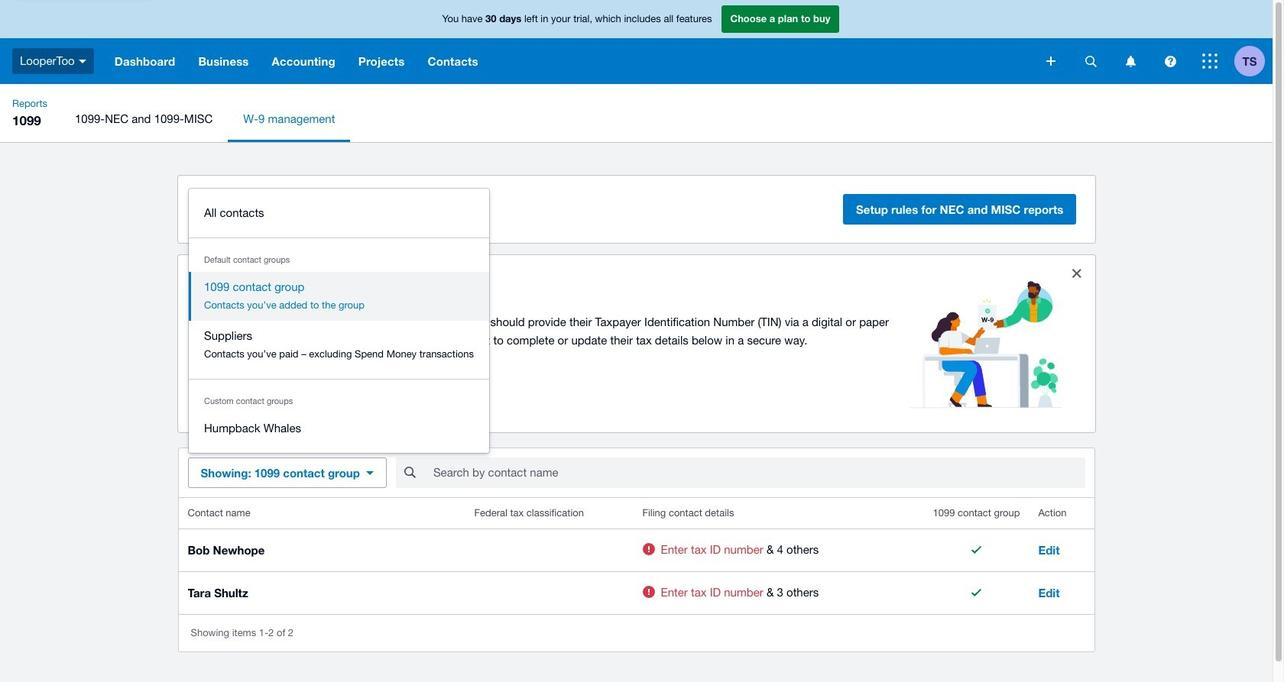 Task type: describe. For each thing, give the bounding box(es) containing it.
is 1099 contact image
[[962, 578, 992, 609]]

0 horizontal spatial svg image
[[1126, 55, 1136, 67]]

1 horizontal spatial svg image
[[1203, 54, 1218, 69]]

Search by contact name field
[[432, 459, 1085, 488]]



Task type: vqa. For each thing, say whether or not it's contained in the screenshot.
OPTION GROUP
no



Task type: locate. For each thing, give the bounding box(es) containing it.
is 1099 contact image
[[962, 535, 992, 566]]

menu
[[60, 96, 1273, 142]]

banner
[[0, 0, 1273, 84]]

group
[[189, 189, 489, 453]]

list box
[[189, 189, 489, 453]]

list of 1099 contacts element
[[179, 499, 1095, 615]]

svg image
[[1203, 54, 1218, 69], [1126, 55, 1136, 67]]

svg image
[[1085, 55, 1097, 67], [1165, 55, 1176, 67], [1047, 57, 1056, 66], [79, 59, 86, 63]]



